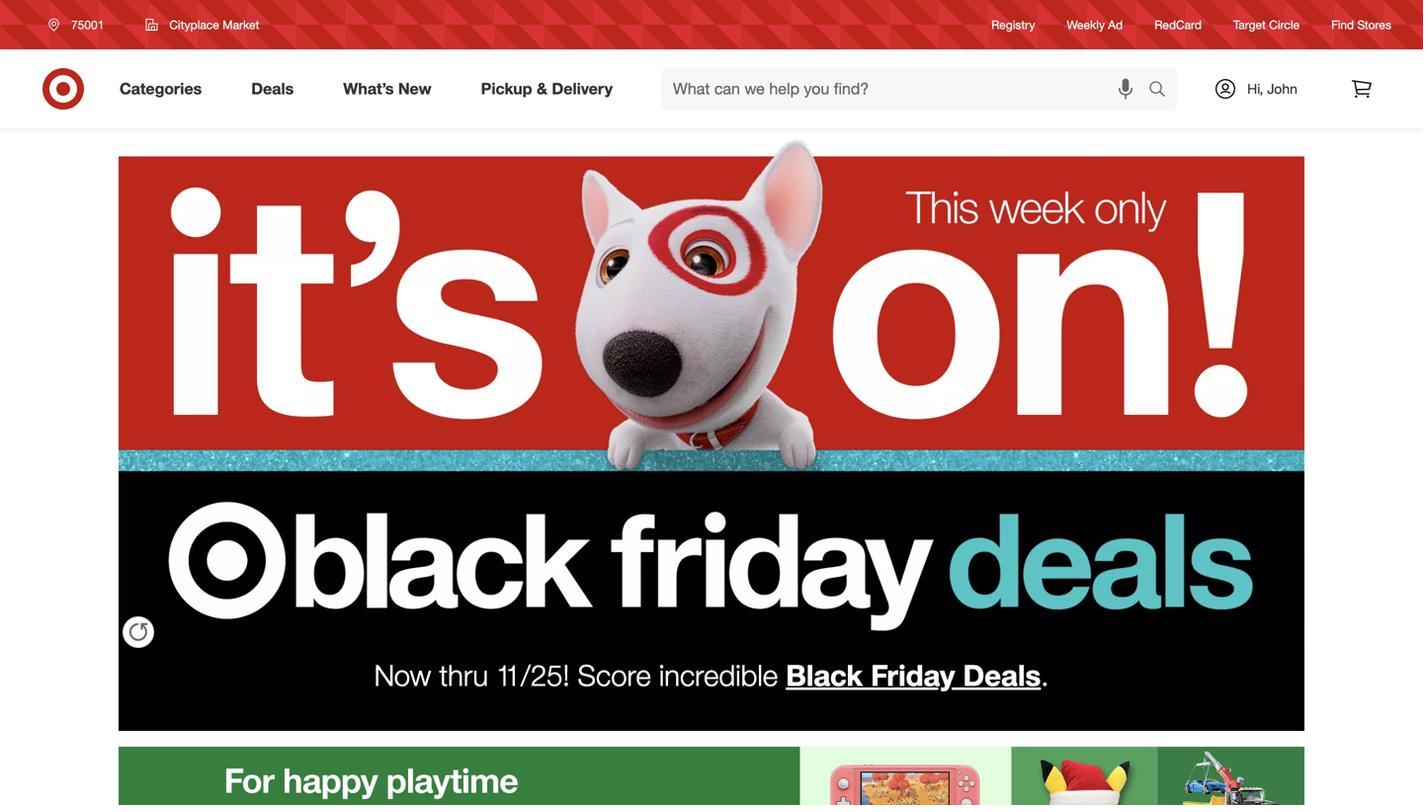 Task type: describe. For each thing, give the bounding box(es) containing it.
weekly
[[1067, 17, 1105, 32]]

stores
[[1358, 17, 1392, 32]]

what's new link
[[326, 67, 456, 111]]

now
[[374, 658, 431, 693]]

categories link
[[103, 67, 227, 111]]

cityplace market button
[[133, 7, 272, 43]]

11
[[496, 658, 521, 693]]

pickup
[[481, 79, 532, 98]]

hi,
[[1247, 80, 1264, 97]]

target
[[1234, 17, 1266, 32]]

redcard link
[[1155, 16, 1202, 33]]

now thru 11 /25! score incredible black friday deals .
[[374, 658, 1049, 693]]

registry
[[991, 17, 1035, 32]]

thru
[[439, 658, 488, 693]]

75001 button
[[36, 7, 125, 43]]

cityplace market
[[169, 17, 259, 32]]

hi, john
[[1247, 80, 1298, 97]]

75001
[[71, 17, 104, 32]]

pickup & delivery link
[[464, 67, 638, 111]]

advertisement region
[[119, 747, 1305, 806]]

categories
[[120, 79, 202, 98]]

what's
[[343, 79, 394, 98]]

pickup & delivery
[[481, 79, 613, 98]]

/25!
[[521, 658, 570, 693]]

target circle
[[1234, 17, 1300, 32]]



Task type: vqa. For each thing, say whether or not it's contained in the screenshot.
Black
yes



Task type: locate. For each thing, give the bounding box(es) containing it.
What can we help you find? suggestions appear below search field
[[661, 67, 1153, 111]]

deals
[[251, 79, 294, 98], [963, 658, 1041, 693]]

black
[[786, 658, 863, 693]]

search
[[1140, 81, 1187, 100]]

deals down the market
[[251, 79, 294, 98]]

ad
[[1108, 17, 1123, 32]]

find stores
[[1332, 17, 1392, 32]]

&
[[537, 79, 548, 98]]

weekly ad
[[1067, 17, 1123, 32]]

target circle link
[[1234, 16, 1300, 33]]

registry link
[[991, 16, 1035, 33]]

delivery
[[552, 79, 613, 98]]

1 vertical spatial deals
[[963, 658, 1041, 693]]

cityplace
[[169, 17, 219, 32]]

0 vertical spatial deals
[[251, 79, 294, 98]]

score
[[578, 658, 651, 693]]

this week only it's on! target black friday deals image
[[119, 128, 1305, 652]]

0 horizontal spatial deals
[[251, 79, 294, 98]]

.
[[1041, 658, 1049, 693]]

market
[[223, 17, 259, 32]]

friday
[[871, 658, 955, 693]]

1 horizontal spatial deals
[[963, 658, 1041, 693]]

circle
[[1269, 17, 1300, 32]]

john
[[1267, 80, 1298, 97]]

find
[[1332, 17, 1354, 32]]

search button
[[1140, 67, 1187, 115]]

find stores link
[[1332, 16, 1392, 33]]

what's new
[[343, 79, 432, 98]]

incredible
[[659, 658, 778, 693]]

new
[[398, 79, 432, 98]]

weekly ad link
[[1067, 16, 1123, 33]]

redcard
[[1155, 17, 1202, 32]]

deals link
[[234, 67, 319, 111]]

deals right friday
[[963, 658, 1041, 693]]



